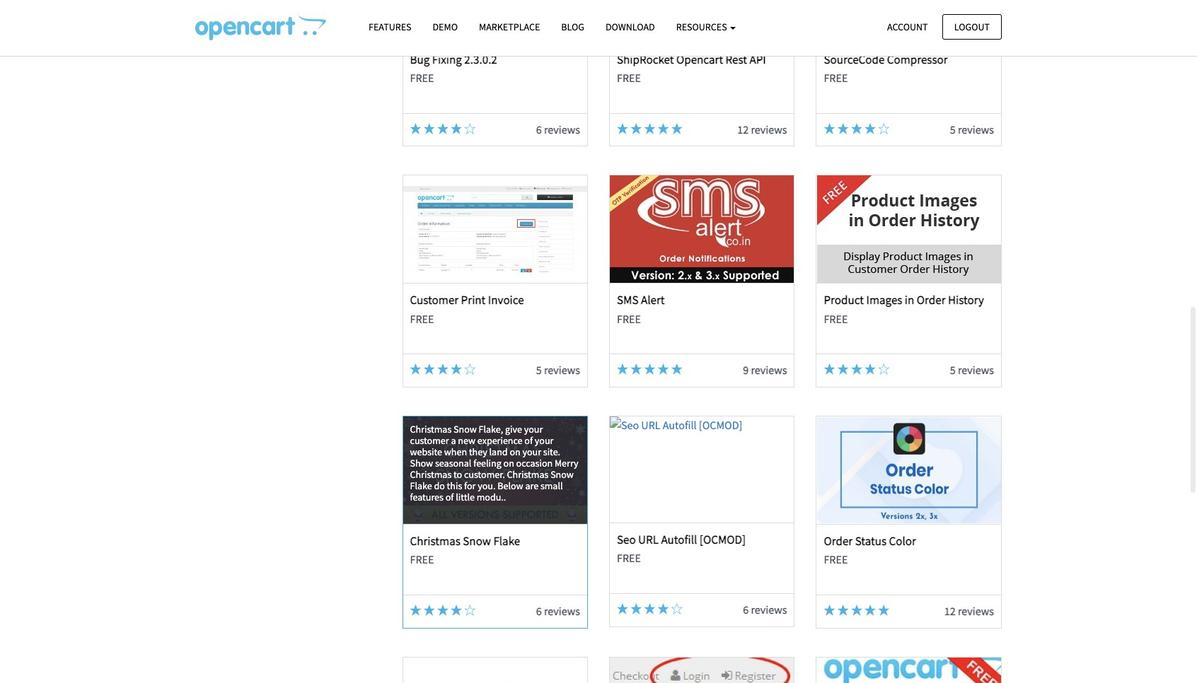 Task type: locate. For each thing, give the bounding box(es) containing it.
free inside christmas snow flake free
[[410, 553, 434, 567]]

snow up when
[[454, 423, 477, 436]]

free down christmas snow flake link
[[410, 553, 434, 567]]

5 for customer print invoice
[[536, 363, 542, 377]]

star light o image for fixing
[[464, 123, 476, 134]]

christmas snow flake free
[[410, 534, 520, 567]]

seo url autofill [ocmod] link
[[617, 532, 746, 548]]

0 vertical spatial snow
[[454, 423, 477, 436]]

6 for seo url autofill [ocmod]
[[743, 603, 749, 617]]

demo link
[[422, 15, 468, 40]]

snow down site. in the bottom of the page
[[551, 468, 574, 481]]

12 for rest
[[738, 122, 749, 136]]

download link
[[595, 15, 666, 40]]

star light o image for images
[[878, 364, 890, 375]]

images
[[866, 293, 903, 308]]

star light o image down 'sourcecode compressor free'
[[878, 123, 890, 134]]

snow inside christmas snow flake free
[[463, 534, 491, 549]]

api
[[750, 51, 766, 67]]

fixing
[[432, 51, 462, 67]]

flake left do
[[410, 480, 432, 493]]

show
[[410, 457, 433, 470]]

star light o image down bug fixing 2.3.0.2 free
[[464, 123, 476, 134]]

0 vertical spatial of
[[525, 434, 533, 447]]

customer
[[410, 434, 449, 447]]

sourcecode compressor image
[[817, 0, 1001, 42]]

order inside product images in order history free
[[917, 293, 946, 308]]

in
[[905, 293, 915, 308]]

history
[[948, 293, 984, 308]]

free inside 'sourcecode compressor free'
[[824, 71, 848, 85]]

features
[[410, 491, 444, 504]]

12 reviews
[[738, 122, 787, 136], [945, 604, 994, 618]]

logout
[[954, 20, 990, 33]]

blog
[[561, 21, 585, 33]]

reviews for product images in order history
[[958, 363, 994, 377]]

0 vertical spatial flake
[[410, 480, 432, 493]]

1 horizontal spatial star light o image
[[878, 123, 890, 134]]

free inside order status color free
[[824, 553, 848, 567]]

flake,
[[479, 423, 503, 436]]

order left status
[[824, 534, 853, 549]]

1 horizontal spatial flake
[[494, 534, 520, 549]]

free down customer
[[410, 312, 434, 326]]

order inside order status color free
[[824, 534, 853, 549]]

0 vertical spatial order
[[917, 293, 946, 308]]

christmas inside christmas snow flake free
[[410, 534, 461, 549]]

1 vertical spatial snow
[[551, 468, 574, 481]]

free down product
[[824, 312, 848, 326]]

snow down little
[[463, 534, 491, 549]]

shiprocket opencart rest api link
[[617, 51, 766, 67]]

small
[[541, 480, 563, 493]]

0 horizontal spatial 12 reviews
[[738, 122, 787, 136]]

1 horizontal spatial order
[[917, 293, 946, 308]]

5
[[950, 122, 956, 136], [536, 363, 542, 377], [950, 363, 956, 377]]

resources link
[[666, 15, 747, 40]]

6 reviews for seo url autofill [ocmod]
[[536, 604, 580, 618]]

0 vertical spatial 12 reviews
[[738, 122, 787, 136]]

product images in order history link
[[824, 293, 984, 308]]

free inside sms alert free
[[617, 312, 641, 326]]

your
[[524, 423, 543, 436], [535, 434, 554, 447], [523, 446, 541, 459]]

bug fixing 2.3.0.2 image
[[403, 0, 587, 42]]

star light o image
[[464, 123, 476, 134], [464, 364, 476, 375], [878, 364, 890, 375], [671, 604, 683, 615]]

land
[[489, 446, 508, 459]]

status
[[855, 534, 887, 549]]

1 horizontal spatial 12 reviews
[[945, 604, 994, 618]]

demo
[[433, 21, 458, 33]]

customer
[[410, 293, 459, 308]]

0 vertical spatial 12
[[738, 122, 749, 136]]

order
[[917, 293, 946, 308], [824, 534, 853, 549]]

free down seo on the bottom
[[617, 551, 641, 566]]

free inside the shiprocket opencart rest api free
[[617, 71, 641, 85]]

little
[[456, 491, 475, 504]]

product images in order history free
[[824, 293, 984, 326]]

show login and register links image
[[610, 658, 794, 684]]

reviews for sms alert
[[751, 363, 787, 377]]

bug fixing 2.3.0.2 link
[[410, 51, 497, 67]]

free down the order status color link
[[824, 553, 848, 567]]

free down the "sms"
[[617, 312, 641, 326]]

star light o image down christmas snow flake free
[[464, 605, 476, 616]]

free inside product images in order history free
[[824, 312, 848, 326]]

new
[[458, 434, 476, 447]]

free down bug
[[410, 71, 434, 85]]

star light o image for free
[[878, 123, 890, 134]]

0 horizontal spatial order
[[824, 534, 853, 549]]

reviews for shiprocket opencart rest api
[[751, 122, 787, 136]]

1 vertical spatial of
[[446, 491, 454, 504]]

0 vertical spatial star light o image
[[878, 123, 890, 134]]

star light o image down the seo url autofill [ocmod] free
[[671, 604, 683, 615]]

customer print invoice free
[[410, 293, 524, 326]]

[ocmod]
[[700, 532, 746, 548]]

12
[[738, 122, 749, 136], [945, 604, 956, 618]]

sourcecode
[[824, 51, 885, 67]]

6 reviews
[[536, 122, 580, 136], [743, 603, 787, 617], [536, 604, 580, 618]]

star light image
[[437, 123, 449, 134], [617, 123, 628, 134], [631, 123, 642, 134], [824, 123, 835, 134], [838, 123, 849, 134], [424, 364, 435, 375], [451, 364, 462, 375], [644, 364, 656, 375], [658, 364, 669, 375], [671, 364, 683, 375], [824, 364, 835, 375], [838, 364, 849, 375], [851, 364, 863, 375], [617, 604, 628, 615], [631, 604, 642, 615], [451, 605, 462, 616], [838, 605, 849, 616], [865, 605, 876, 616]]

shiprocket
[[617, 51, 674, 67]]

snow for flake
[[463, 534, 491, 549]]

sms alert link
[[617, 293, 665, 308]]

bug
[[410, 51, 430, 67]]

a
[[451, 434, 456, 447]]

1 horizontal spatial 12
[[945, 604, 956, 618]]

free
[[410, 71, 434, 85], [617, 71, 641, 85], [824, 71, 848, 85], [410, 312, 434, 326], [617, 312, 641, 326], [824, 312, 848, 326], [617, 551, 641, 566], [410, 553, 434, 567], [824, 553, 848, 567]]

christmas snow flake, give your customer a new experience of your website when they land on your site. show seasonal feeling on occasion merry christmas to customer. christmas snow flake do this for you. below are small features of little modu..
[[410, 423, 579, 504]]

star light o image
[[878, 123, 890, 134], [464, 605, 476, 616]]

on
[[510, 446, 521, 459], [504, 457, 514, 470]]

star light o image down customer print invoice free
[[464, 364, 476, 375]]

autofill
[[661, 532, 697, 548]]

product images in order history image
[[817, 176, 1001, 283]]

1 vertical spatial 12
[[945, 604, 956, 618]]

star light image
[[410, 123, 421, 134], [424, 123, 435, 134], [451, 123, 462, 134], [644, 123, 656, 134], [658, 123, 669, 134], [671, 123, 683, 134], [851, 123, 863, 134], [865, 123, 876, 134], [410, 364, 421, 375], [437, 364, 449, 375], [617, 364, 628, 375], [631, 364, 642, 375], [865, 364, 876, 375], [644, 604, 656, 615], [658, 604, 669, 615], [410, 605, 421, 616], [424, 605, 435, 616], [437, 605, 449, 616], [824, 605, 835, 616], [851, 605, 863, 616], [878, 605, 890, 616]]

flake inside christmas snow flake free
[[494, 534, 520, 549]]

star light o image down product images in order history free
[[878, 364, 890, 375]]

6
[[536, 122, 542, 136], [743, 603, 749, 617], [536, 604, 542, 618]]

1 vertical spatial 12 reviews
[[945, 604, 994, 618]]

account
[[887, 20, 928, 33]]

on right land
[[510, 446, 521, 459]]

order right in
[[917, 293, 946, 308]]

1 vertical spatial star light o image
[[464, 605, 476, 616]]

modu..
[[477, 491, 506, 504]]

1 vertical spatial order
[[824, 534, 853, 549]]

0 horizontal spatial flake
[[410, 480, 432, 493]]

download
[[606, 21, 655, 33]]

show home link in menu image
[[817, 658, 1001, 684]]

0 horizontal spatial 12
[[738, 122, 749, 136]]

free inside customer print invoice free
[[410, 312, 434, 326]]

2 vertical spatial snow
[[463, 534, 491, 549]]

free down shiprocket
[[617, 71, 641, 85]]

1 vertical spatial flake
[[494, 534, 520, 549]]

experience
[[478, 434, 523, 447]]

0 horizontal spatial star light o image
[[464, 605, 476, 616]]

free inside the seo url autofill [ocmod] free
[[617, 551, 641, 566]]

you.
[[478, 480, 496, 493]]

free down the sourcecode
[[824, 71, 848, 85]]

modulepoints import/export hub image
[[403, 658, 587, 684]]

sms alert image
[[610, 176, 794, 283]]

your right give
[[524, 423, 543, 436]]

of right do
[[446, 491, 454, 504]]

flake down modu..
[[494, 534, 520, 549]]

snow
[[454, 423, 477, 436], [551, 468, 574, 481], [463, 534, 491, 549]]

christmas
[[410, 423, 452, 436], [410, 468, 452, 481], [507, 468, 549, 481], [410, 534, 461, 549]]

flake
[[410, 480, 432, 493], [494, 534, 520, 549]]

customer.
[[464, 468, 505, 481]]

12 reviews for shiprocket opencart rest api
[[738, 122, 787, 136]]

6 reviews for shiprocket opencart rest api
[[536, 122, 580, 136]]

of right give
[[525, 434, 533, 447]]

your up occasion on the bottom left
[[535, 434, 554, 447]]

reviews
[[544, 122, 580, 136], [751, 122, 787, 136], [958, 122, 994, 136], [544, 363, 580, 377], [751, 363, 787, 377], [958, 363, 994, 377], [751, 603, 787, 617], [544, 604, 580, 618], [958, 604, 994, 618]]

reviews for christmas snow flake
[[544, 604, 580, 618]]



Task type: describe. For each thing, give the bounding box(es) containing it.
order status color image
[[817, 417, 1001, 524]]

color
[[889, 534, 916, 549]]

christmas snow flake link
[[410, 534, 520, 549]]

snow for flake,
[[454, 423, 477, 436]]

reviews for customer print invoice
[[544, 363, 580, 377]]

seo
[[617, 532, 636, 548]]

occasion
[[516, 457, 553, 470]]

6 for christmas snow flake
[[536, 604, 542, 618]]

christmas snow flake image
[[403, 417, 587, 524]]

customer print invoice image
[[403, 176, 587, 283]]

for
[[464, 480, 476, 493]]

sms alert free
[[617, 293, 665, 326]]

1 horizontal spatial of
[[525, 434, 533, 447]]

sourcecode compressor free
[[824, 51, 948, 85]]

resources
[[676, 21, 729, 33]]

order status color link
[[824, 534, 916, 549]]

marketplace
[[479, 21, 540, 33]]

reviews for sourcecode compressor
[[958, 122, 994, 136]]

invoice
[[488, 293, 524, 308]]

reviews for seo url autofill [ocmod]
[[751, 603, 787, 617]]

shiprocket opencart rest api free
[[617, 51, 766, 85]]

give
[[505, 423, 522, 436]]

star light o image for flake
[[464, 605, 476, 616]]

christmas snow flake, give your customer a new experience of your website when they land on your site. show seasonal feeling on occasion merry christmas to customer. christmas snow flake do this for you. below are small features of little modu.. link
[[403, 417, 587, 524]]

reviews for bug fixing 2.3.0.2
[[544, 122, 580, 136]]

compressor
[[887, 51, 948, 67]]

seo url autofill [ocmod] image
[[610, 417, 794, 435]]

product
[[824, 293, 864, 308]]

opencart
[[676, 51, 723, 67]]

reviews for order status color
[[958, 604, 994, 618]]

2.3.0.2
[[464, 51, 497, 67]]

below
[[498, 480, 523, 493]]

order status color free
[[824, 534, 916, 567]]

features
[[369, 21, 412, 33]]

website
[[410, 446, 442, 459]]

do
[[434, 480, 445, 493]]

blog link
[[551, 15, 595, 40]]

print
[[461, 293, 486, 308]]

12 for color
[[945, 604, 956, 618]]

other extensions image
[[195, 15, 326, 40]]

star light o image for url
[[671, 604, 683, 615]]

flake inside christmas snow flake, give your customer a new experience of your website when they land on your site. show seasonal feeling on occasion merry christmas to customer. christmas snow flake do this for you. below are small features of little modu..
[[410, 480, 432, 493]]

9
[[743, 363, 749, 377]]

on right feeling
[[504, 457, 514, 470]]

url
[[638, 532, 659, 548]]

0 horizontal spatial of
[[446, 491, 454, 504]]

are
[[525, 480, 539, 493]]

they
[[469, 446, 487, 459]]

marketplace link
[[468, 15, 551, 40]]

5 reviews for product images in order history
[[950, 363, 994, 377]]

this
[[447, 480, 462, 493]]

feeling
[[474, 457, 502, 470]]

sourcecode compressor link
[[824, 51, 948, 67]]

5 reviews for sourcecode compressor
[[950, 122, 994, 136]]

5 for product images in order history
[[950, 363, 956, 377]]

12 reviews for order status color
[[945, 604, 994, 618]]

when
[[444, 446, 467, 459]]

seasonal
[[435, 457, 472, 470]]

rest
[[726, 51, 747, 67]]

9 reviews
[[743, 363, 787, 377]]

bug fixing 2.3.0.2 free
[[410, 51, 497, 85]]

your left site. in the bottom of the page
[[523, 446, 541, 459]]

seo url autofill [ocmod] free
[[617, 532, 746, 566]]

customer print invoice link
[[410, 293, 524, 308]]

alert
[[641, 293, 665, 308]]

5 for sourcecode compressor
[[950, 122, 956, 136]]

star light o image for print
[[464, 364, 476, 375]]

features link
[[358, 15, 422, 40]]

6 for bug fixing 2.3.0.2
[[536, 122, 542, 136]]

account link
[[875, 14, 940, 40]]

site.
[[543, 446, 561, 459]]

to
[[454, 468, 462, 481]]

sms
[[617, 293, 639, 308]]

free inside bug fixing 2.3.0.2 free
[[410, 71, 434, 85]]

logout link
[[942, 14, 1002, 40]]

merry
[[555, 457, 579, 470]]

shiprocket opencart rest api image
[[610, 0, 794, 42]]

5 reviews for customer print invoice
[[536, 363, 580, 377]]



Task type: vqa. For each thing, say whether or not it's contained in the screenshot.
Register
no



